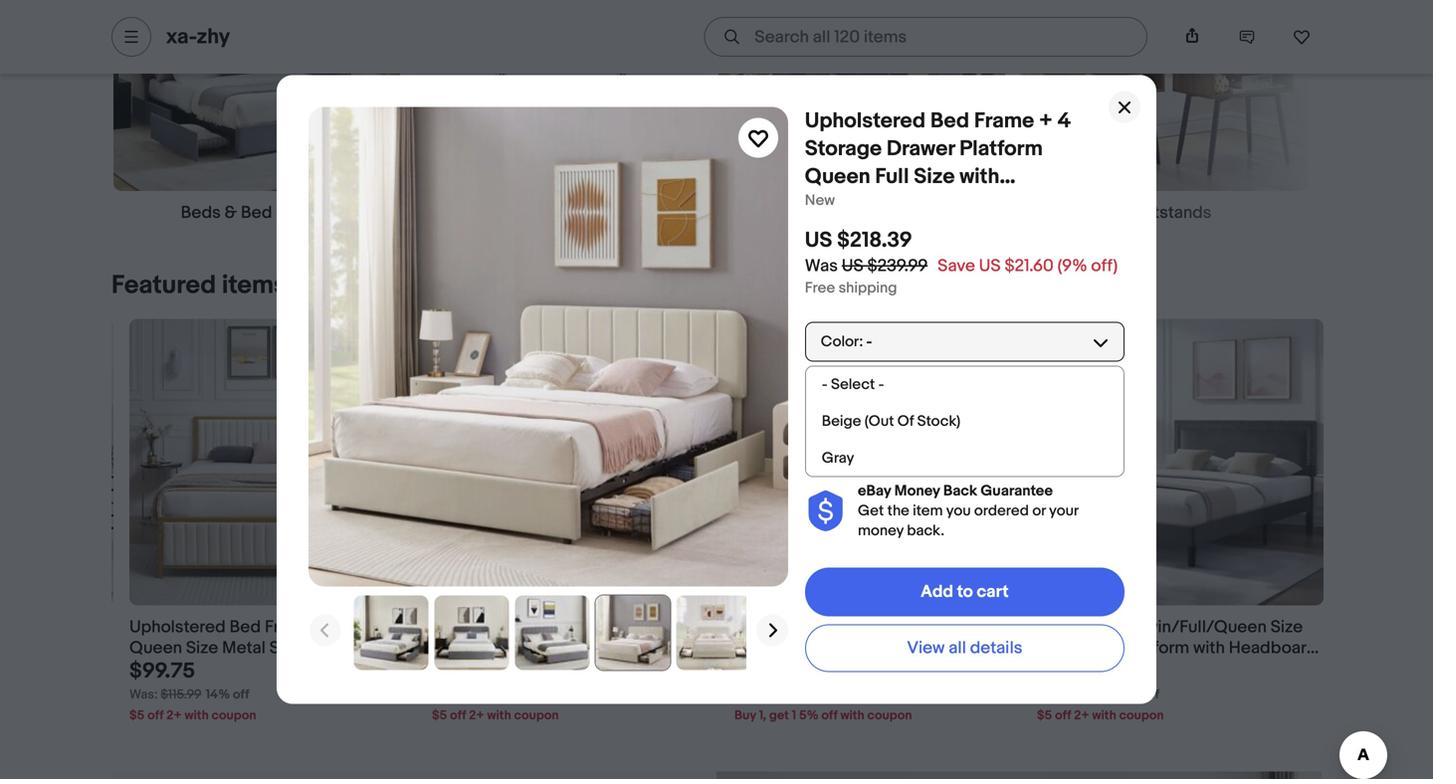 Task type: locate. For each thing, give the bounding box(es) containing it.
with inside upholstered bed frame twin full queen size metal slats platform with headboard
[[380, 638, 412, 659]]

or
[[1033, 502, 1046, 520]]

queen
[[805, 164, 871, 190], [129, 638, 182, 659], [559, 638, 612, 659]]

coupon down narrow
[[868, 708, 912, 724]]

save this seller xa-zhy image
[[1293, 28, 1311, 46]]

$63.63 was: $73.99 14% off buy 1, get 1 5% off with coupon
[[735, 658, 912, 724]]

1 horizontal spatial 14%
[[809, 687, 834, 703]]

narrow
[[869, 638, 925, 659]]

2 coupon from the left
[[514, 708, 559, 724]]

14% for $63.63
[[809, 687, 834, 703]]

0 vertical spatial 4
[[1058, 108, 1072, 134]]

- left select
[[822, 376, 828, 394]]

& right 'beds'
[[225, 203, 237, 223]]

store discount image
[[717, 772, 1322, 780]]

1 horizontal spatial -
[[867, 333, 873, 351]]

3 was: from the left
[[735, 687, 763, 703]]

$218.39 down bookcases & shelving
[[837, 228, 913, 253]]

was: inside $218.39 was: $239.99 9% off $5 off 2+ with coupon
[[432, 687, 460, 703]]

$5 down picture 2 of 27
[[432, 708, 447, 724]]

$239.99 up shipping
[[868, 256, 928, 277]]

3 2+ from the left
[[1074, 708, 1090, 724]]

& left shelving
[[866, 203, 878, 223]]

4 inside button
[[634, 617, 645, 638]]

ordered
[[975, 502, 1029, 520]]

shelving
[[882, 203, 948, 223]]

- right select
[[879, 376, 884, 394]]

bed left slats at the left bottom
[[230, 617, 261, 638]]

3 coupon from the left
[[868, 708, 912, 724]]

16%
[[1117, 687, 1141, 703]]

picture 1 of 27 image
[[354, 596, 429, 670]]

off right 9%
[[535, 687, 552, 703]]

3 & from the left
[[866, 203, 878, 223]]

1 14% from the left
[[206, 687, 230, 703]]

$239.99 inside $218.39 was: $239.99 9% off $5 off 2+ with coupon
[[463, 687, 509, 703]]

stools
[[515, 203, 564, 223], [584, 203, 633, 223]]

bed right details
[[1037, 638, 1069, 659]]

was: down $99.75
[[129, 687, 158, 703]]

0 vertical spatial drawer
[[887, 136, 955, 162]]

2 horizontal spatial us
[[979, 256, 1001, 277]]

was:
[[129, 687, 158, 703], [432, 687, 460, 703], [735, 687, 763, 703], [1037, 687, 1066, 703]]

1 vertical spatial +
[[619, 617, 630, 638]]

bed up shelving
[[931, 108, 970, 134]]

70"
[[735, 617, 760, 638]]

size inside upholstered bed frame + 4 storage drawer platform queen full size with headboard link
[[914, 164, 955, 190]]

upholstered up $99.75
[[129, 617, 226, 638]]

1 $5 from the left
[[129, 708, 145, 724]]

details
[[970, 638, 1023, 659]]

ebay
[[858, 482, 891, 500]]

0 horizontal spatial stools
[[515, 203, 564, 223]]

&
[[225, 203, 237, 223], [568, 203, 580, 223], [866, 203, 878, 223]]

14% inside the $63.63 was: $73.99 14% off buy 1, get 1 5% off with coupon
[[809, 687, 834, 703]]

2+ inside $218.39 was: $239.99 9% off $5 off 2+ with coupon
[[469, 708, 485, 724]]

twin
[[317, 617, 351, 638]]

coupon for $218.39
[[514, 708, 559, 724]]

was: down picture 2 of 27
[[432, 687, 460, 703]]

us up shipping
[[842, 256, 864, 277]]

frame
[[975, 108, 1035, 134], [265, 617, 313, 638], [567, 617, 616, 638], [1073, 638, 1121, 659]]

$5 inside $129.85 was: $153.99 16% off $5 off 2+ with coupon
[[1037, 708, 1053, 724]]

upholstered inside upholstered bed frame + 4 storage drawer platform queen full size with headboard button
[[432, 617, 528, 638]]

size up shelving
[[914, 164, 955, 190]]

$218.39 right picture 1 of 27 in the bottom left of the page
[[432, 658, 507, 684]]

$5
[[129, 708, 145, 724], [432, 708, 447, 724], [1037, 708, 1053, 724]]

1 horizontal spatial $5
[[432, 708, 447, 724]]

upholstered bed frame + 4 storage drawer platform queen full size with headboard link
[[805, 108, 1072, 218]]

full
[[876, 164, 910, 190], [355, 617, 381, 638], [616, 638, 642, 659]]

full up shelving
[[876, 164, 910, 190]]

2 horizontal spatial 2+
[[1074, 708, 1090, 724]]

1 vertical spatial 4
[[634, 617, 645, 638]]

0 horizontal spatial full
[[355, 617, 381, 638]]

drawer up shelving
[[887, 136, 955, 162]]

list box
[[805, 366, 1125, 478]]

14% inside $99.75 was: $115.99 14% off $5 off 2+ with coupon
[[206, 687, 230, 703]]

& for bookcases
[[866, 203, 878, 223]]

slat
[[1107, 659, 1136, 680]]

cart
[[977, 582, 1009, 603]]

2 2+ from the left
[[469, 708, 485, 724]]

0 horizontal spatial us
[[805, 228, 833, 253]]

2 was: from the left
[[432, 687, 460, 703]]

console
[[806, 617, 872, 638]]

upholstered for $129.85
[[1037, 617, 1134, 638]]

$218.39
[[837, 228, 913, 253], [432, 658, 507, 684]]

3 $5 from the left
[[1037, 708, 1053, 724]]

size inside upholstered twin/full/queen size bed frame platform with headboard wooden slat
[[1271, 617, 1303, 638]]

$153.99
[[1069, 687, 1113, 703]]

2+ down $153.99
[[1074, 708, 1090, 724]]

0 vertical spatial storage
[[805, 136, 882, 162]]

1 & from the left
[[225, 203, 237, 223]]

4 coupon from the left
[[1120, 708, 1164, 724]]

0 horizontal spatial +
[[619, 617, 630, 638]]

was: up buy
[[735, 687, 763, 703]]

2+ inside $129.85 was: $153.99 16% off $5 off 2+ with coupon
[[1074, 708, 1090, 724]]

0 horizontal spatial -
[[822, 376, 828, 394]]

0 horizontal spatial $239.99
[[463, 687, 509, 703]]

bed inside dialog
[[931, 108, 970, 134]]

was: inside $129.85 was: $153.99 16% off $5 off 2+ with coupon
[[1037, 687, 1066, 703]]

1 horizontal spatial storage
[[805, 136, 882, 162]]

0 horizontal spatial 4
[[634, 617, 645, 638]]

xa-
[[166, 24, 197, 50]]

size left 70"
[[646, 638, 679, 659]]

1 vertical spatial $239.99
[[463, 687, 509, 703]]

1 horizontal spatial 2+
[[469, 708, 485, 724]]

charging
[[735, 638, 807, 659]]

2 horizontal spatial $5
[[1037, 708, 1053, 724]]

featured items
[[112, 271, 287, 301]]

& right bar
[[568, 203, 580, 223]]

upholstered inside upholstered twin/full/queen size bed frame platform with headboard wooden slat
[[1037, 617, 1134, 638]]

coupon down metal
[[212, 708, 256, 724]]

queen up $115.99
[[129, 638, 182, 659]]

2+ inside $99.75 was: $115.99 14% off $5 off 2+ with coupon
[[166, 708, 182, 724]]

$5 inside $99.75 was: $115.99 14% off $5 off 2+ with coupon
[[129, 708, 145, 724]]

0 horizontal spatial storage
[[649, 617, 709, 638]]

off right 5%
[[822, 708, 838, 724]]

1 was: from the left
[[129, 687, 158, 703]]

metal
[[222, 638, 266, 659]]

1 coupon from the left
[[212, 708, 256, 724]]

1 horizontal spatial +
[[1039, 108, 1053, 134]]

2 $5 from the left
[[432, 708, 447, 724]]

0 vertical spatial $239.99
[[868, 256, 928, 277]]

& inside button
[[568, 203, 580, 223]]

off down the side
[[837, 687, 853, 703]]

upholstered
[[805, 108, 926, 134], [129, 617, 226, 638], [432, 617, 528, 638], [1037, 617, 1134, 638]]

(9%
[[1058, 256, 1088, 277]]

4
[[1058, 108, 1072, 134], [634, 617, 645, 638]]

$5 down the wooden
[[1037, 708, 1053, 724]]

0 horizontal spatial &
[[225, 203, 237, 223]]

0 horizontal spatial 14%
[[206, 687, 230, 703]]

slats
[[270, 638, 307, 659]]

frames
[[276, 203, 333, 223]]

upholstered inside upholstered bed frame + 4 storage drawer platform queen full size with headboard link
[[805, 108, 926, 134]]

coupon down 9%
[[514, 708, 559, 724]]

full right picture 3 of 27 at bottom left
[[616, 638, 642, 659]]

+ inside dialog
[[1039, 108, 1053, 134]]

size
[[914, 164, 955, 190], [1271, 617, 1303, 638], [186, 638, 218, 659], [646, 638, 679, 659]]

add to cart button
[[805, 568, 1125, 617]]

storage
[[805, 136, 882, 162], [649, 617, 709, 638]]

station
[[811, 638, 865, 659]]

with
[[960, 164, 1000, 190], [921, 617, 953, 638], [380, 638, 412, 659], [682, 638, 714, 659], [1194, 638, 1226, 659], [185, 708, 209, 724], [487, 708, 511, 724], [841, 708, 865, 724], [1093, 708, 1117, 724]]

upholstered up new in the top of the page
[[805, 108, 926, 134]]

1 vertical spatial drawer
[[432, 638, 486, 659]]

quantity:
[[805, 429, 868, 447]]

1 vertical spatial storage
[[649, 617, 709, 638]]

was: down the wooden
[[1037, 687, 1066, 703]]

- select -
[[822, 376, 884, 394]]

storage up new in the top of the page
[[805, 136, 882, 162]]

beds & bed frames button
[[114, 0, 400, 224]]

full inside upholstered bed frame twin full queen size metal slats platform with headboard
[[355, 617, 381, 638]]

off down $115.99
[[147, 708, 164, 724]]

$5 down $99.75
[[129, 708, 145, 724]]

coupon inside $99.75 was: $115.99 14% off $5 off 2+ with coupon
[[212, 708, 256, 724]]

size inside upholstered bed frame twin full queen size metal slats platform with headboard
[[186, 638, 218, 659]]

stock)
[[918, 413, 961, 431]]

upholstered bed frame + 4 storage drawer platform queen full size with headboard : quick view image
[[432, 319, 719, 606]]

upholstered twin/full/queen size bed frame platform with headboard wooden slat : quick view image
[[1037, 319, 1324, 606]]

0 vertical spatial upholstered bed frame + 4 storage drawer platform queen full size with headboard
[[805, 108, 1072, 218]]

0 vertical spatial $218.39
[[837, 228, 913, 253]]

1 horizontal spatial 4
[[1058, 108, 1072, 134]]

2+ down picture 2 of 27
[[469, 708, 485, 724]]

gray
[[822, 450, 855, 468]]

view
[[907, 638, 945, 659]]

upholstered twin/full/queen size bed frame platform with headboard wooden slat
[[1037, 617, 1318, 680]]

vecelo upholstered platform bed frame twin/full/queen with headboard wooden slat : quick view image
[[0, 319, 114, 606]]

was: for $218.39
[[432, 687, 460, 703]]

2 horizontal spatial full
[[876, 164, 910, 190]]

table left sofa
[[876, 617, 917, 638]]

table right the side
[[847, 659, 888, 680]]

select
[[831, 376, 875, 394]]

upholstered up $218.39 was: $239.99 9% off $5 off 2+ with coupon
[[432, 617, 528, 638]]

1 vertical spatial $218.39
[[432, 658, 507, 684]]

full right twin
[[355, 617, 381, 638]]

coupon inside $129.85 was: $153.99 16% off $5 off 2+ with coupon
[[1120, 708, 1164, 724]]

1 horizontal spatial us
[[842, 256, 864, 277]]

1 horizontal spatial stools
[[584, 203, 633, 223]]

storage left 70"
[[649, 617, 709, 638]]

frame inside upholstered bed frame twin full queen size metal slats platform with headboard
[[265, 617, 313, 638]]

upholstered inside upholstered bed frame twin full queen size metal slats platform with headboard
[[129, 617, 226, 638]]

$218.39 inside us $218.39 was us $239.99 save us $21.60 (9% off) free shipping
[[837, 228, 913, 253]]

coupon for $99.75
[[212, 708, 256, 724]]

0 horizontal spatial drawer
[[432, 638, 486, 659]]

upholstered up the wooden
[[1037, 617, 1134, 638]]

2 horizontal spatial queen
[[805, 164, 871, 190]]

14% up 5%
[[809, 687, 834, 703]]

platform inside upholstered bed frame twin full queen size metal slats platform with headboard
[[311, 638, 377, 659]]

1 horizontal spatial queen
[[559, 638, 612, 659]]

nightstands button
[[1022, 0, 1308, 224]]

0 horizontal spatial $5
[[129, 708, 145, 724]]

1 vertical spatial upholstered bed frame + 4 storage drawer platform queen full size with headboard
[[432, 617, 714, 680]]

coupon inside $218.39 was: $239.99 9% off $5 off 2+ with coupon
[[514, 708, 559, 724]]

headboard
[[805, 192, 916, 218], [1229, 638, 1318, 659], [129, 659, 218, 680], [432, 659, 520, 680]]

was: inside the $63.63 was: $73.99 14% off buy 1, get 1 5% off with coupon
[[735, 687, 763, 703]]

- right 'color:'
[[867, 333, 873, 351]]

upholstered for $99.75
[[129, 617, 226, 638]]

size left metal
[[186, 638, 218, 659]]

$239.99 left 9%
[[463, 687, 509, 703]]

bed up 9%
[[532, 617, 564, 638]]

2+ down $115.99
[[166, 708, 182, 724]]

queen right $218.39 was: $239.99 9% off $5 off 2+ with coupon
[[559, 638, 612, 659]]

us
[[805, 228, 833, 253], [842, 256, 864, 277], [979, 256, 1001, 277]]

Quantity: number field
[[876, 418, 1125, 458]]

bed inside upholstered bed frame twin full queen size metal slats platform with headboard
[[230, 617, 261, 638]]

1 horizontal spatial &
[[568, 203, 580, 223]]

off down metal
[[233, 687, 249, 703]]

with inside 70" long console table with charging station narrow sofa entryway side table
[[921, 617, 953, 638]]

get
[[770, 708, 789, 724]]

bar stools & stools button
[[416, 0, 703, 224]]

us up was
[[805, 228, 833, 253]]

2 horizontal spatial &
[[866, 203, 878, 223]]

platform
[[960, 136, 1043, 162], [311, 638, 377, 659], [490, 638, 555, 659], [1125, 638, 1190, 659]]

the
[[888, 502, 910, 520]]

1 horizontal spatial $239.99
[[868, 256, 928, 277]]

size right twin/full/queen
[[1271, 617, 1303, 638]]

us right save
[[979, 256, 1001, 277]]

upholstered bed frame + 4 storage drawer platform queen full size with headboard
[[805, 108, 1072, 218], [432, 617, 714, 680]]

drawer right picture 1 of 27 in the bottom left of the page
[[432, 638, 486, 659]]

14%
[[206, 687, 230, 703], [809, 687, 834, 703]]

4 was: from the left
[[1037, 687, 1066, 703]]

was: inside $99.75 was: $115.99 14% off $5 off 2+ with coupon
[[129, 687, 158, 703]]

of
[[898, 413, 914, 431]]

0 horizontal spatial 2+
[[166, 708, 182, 724]]

with inside upholstered twin/full/queen size bed frame platform with headboard wooden slat
[[1194, 638, 1226, 659]]

you
[[947, 502, 971, 520]]

list box containing - select -
[[805, 366, 1125, 478]]

with inside $218.39 was: $239.99 9% off $5 off 2+ with coupon
[[487, 708, 511, 724]]

1 horizontal spatial upholstered bed frame + 4 storage drawer platform queen full size with headboard
[[805, 108, 1072, 218]]

off down $153.99
[[1055, 708, 1072, 724]]

bar
[[486, 203, 511, 223]]

upholstered bed frame + 4 storage drawer platform queen full size with headboard inside dialog
[[805, 108, 1072, 218]]

coupon down 16%
[[1120, 708, 1164, 724]]

2 & from the left
[[568, 203, 580, 223]]

0 vertical spatial +
[[1039, 108, 1053, 134]]

14% right $115.99
[[206, 687, 230, 703]]

0 horizontal spatial $218.39
[[432, 658, 507, 684]]

2+
[[166, 708, 182, 724], [469, 708, 485, 724], [1074, 708, 1090, 724]]

upholstered twin/full/queen size bed frame platform with headboard wooden slat button
[[1037, 617, 1324, 680]]

1 horizontal spatial $218.39
[[837, 228, 913, 253]]

off
[[233, 687, 249, 703], [535, 687, 552, 703], [837, 687, 853, 703], [1144, 687, 1160, 703], [147, 708, 164, 724], [450, 708, 466, 724], [822, 708, 838, 724], [1055, 708, 1072, 724]]

1 2+ from the left
[[166, 708, 182, 724]]

queen up new in the top of the page
[[805, 164, 871, 190]]

upholstered bed frame + 4 storage drawer platform queen full size with headboard dialog
[[0, 0, 1434, 780]]

$5 inside $218.39 was: $239.99 9% off $5 off 2+ with coupon
[[432, 708, 447, 724]]

money
[[895, 482, 940, 500]]

2 14% from the left
[[809, 687, 834, 703]]

0 horizontal spatial queen
[[129, 638, 182, 659]]

size inside upholstered bed frame + 4 storage drawer platform queen full size with headboard button
[[646, 638, 679, 659]]

-
[[867, 333, 873, 351], [822, 376, 828, 394], [879, 376, 884, 394]]

$239.99
[[868, 256, 928, 277], [463, 687, 509, 703]]

1 horizontal spatial drawer
[[887, 136, 955, 162]]



Task type: describe. For each thing, give the bounding box(es) containing it.
bed inside upholstered twin/full/queen size bed frame platform with headboard wooden slat
[[1037, 638, 1069, 659]]

picture 2 of 27 image
[[435, 596, 509, 670]]

storage inside button
[[649, 617, 709, 638]]

frame inside dialog
[[975, 108, 1035, 134]]

side
[[808, 659, 843, 680]]

storage inside dialog
[[805, 136, 882, 162]]

was
[[805, 256, 838, 277]]

1 vertical spatial table
[[847, 659, 888, 680]]

$239.99 inside us $218.39 was us $239.99 save us $21.60 (9% off) free shipping
[[868, 256, 928, 277]]

0 horizontal spatial upholstered bed frame + 4 storage drawer platform queen full size with headboard
[[432, 617, 714, 680]]

picture 5 of 27 image
[[677, 596, 751, 670]]

to
[[958, 582, 973, 603]]

& for beds
[[225, 203, 237, 223]]

headboard inside dialog
[[805, 192, 916, 218]]

off down picture 2 of 27
[[450, 708, 466, 724]]

queen inside dialog
[[805, 164, 871, 190]]

with inside $99.75 was: $115.99 14% off $5 off 2+ with coupon
[[185, 708, 209, 724]]

drawer inside dialog
[[887, 136, 955, 162]]

coupon inside the $63.63 was: $73.99 14% off buy 1, get 1 5% off with coupon
[[868, 708, 912, 724]]

wooden
[[1037, 659, 1103, 680]]

buy
[[735, 708, 756, 724]]

zhy
[[197, 24, 230, 50]]

entryway
[[735, 659, 804, 680]]

1 stools from the left
[[515, 203, 564, 223]]

2+ for $99.75
[[166, 708, 182, 724]]

list box inside upholstered bed frame + 4 storage drawer platform queen full size with headboard dialog
[[805, 366, 1125, 478]]

featured
[[112, 271, 216, 301]]

upholstered for $218.39
[[432, 617, 528, 638]]

color: -
[[821, 333, 873, 351]]

1
[[792, 708, 797, 724]]

ebay money back guarantee get the item you ordered or your money back.
[[858, 482, 1079, 540]]

beds
[[181, 203, 221, 223]]

view all details
[[907, 638, 1023, 659]]

drawer inside button
[[432, 638, 486, 659]]

with inside $129.85 was: $153.99 16% off $5 off 2+ with coupon
[[1093, 708, 1117, 724]]

xa-zhy link
[[166, 24, 230, 50]]

frame inside upholstered twin/full/queen size bed frame platform with headboard wooden slat
[[1073, 638, 1121, 659]]

$63.63
[[735, 658, 803, 684]]

queen inside upholstered bed frame twin full queen size metal slats platform with headboard
[[129, 638, 182, 659]]

5%
[[799, 708, 819, 724]]

beige
[[822, 413, 862, 431]]

2+ for $129.85
[[1074, 708, 1090, 724]]

2 stools from the left
[[584, 203, 633, 223]]

view all details link
[[805, 625, 1125, 672]]

$99.75
[[129, 658, 195, 684]]

your
[[1050, 502, 1079, 520]]

70" long console table with charging station narrow sofa entryway side table : quick view image
[[735, 319, 1022, 606]]

was: for $129.85
[[1037, 687, 1066, 703]]

+ inside button
[[619, 617, 630, 638]]

2+ for $218.39
[[469, 708, 485, 724]]

upholstered bed frame + 4 storage drawer platform queen full size with headboard button
[[432, 617, 719, 680]]

bookcases
[[776, 203, 862, 223]]

14% for $99.75
[[206, 687, 230, 703]]

full inside dialog
[[876, 164, 910, 190]]

$5 for $99.75
[[129, 708, 145, 724]]

all
[[949, 638, 967, 659]]

back
[[944, 482, 978, 500]]

9%
[[513, 687, 532, 703]]

headboard inside upholstered bed frame twin full queen size metal slats platform with headboard
[[129, 659, 218, 680]]

1,
[[759, 708, 767, 724]]

item
[[913, 502, 943, 520]]

xa-zhy
[[166, 24, 230, 50]]

headboard inside upholstered twin/full/queen size bed frame platform with headboard wooden slat
[[1229, 638, 1318, 659]]

$99.75 was: $115.99 14% off $5 off 2+ with coupon
[[129, 658, 256, 724]]

new
[[805, 192, 835, 210]]

long
[[764, 617, 802, 638]]

get
[[858, 502, 884, 520]]

$115.99
[[161, 687, 202, 703]]

coupon for $129.85
[[1120, 708, 1164, 724]]

2 horizontal spatial -
[[879, 376, 884, 394]]

upholstered bed frame twin full queen size metal slats platform with headboard button
[[129, 617, 416, 680]]

save
[[938, 256, 976, 277]]

$218.39 inside $218.39 was: $239.99 9% off $5 off 2+ with coupon
[[432, 658, 507, 684]]

platform inside upholstered twin/full/queen size bed frame platform with headboard wooden slat
[[1125, 638, 1190, 659]]

$129.85
[[1037, 658, 1111, 684]]

1 horizontal spatial full
[[616, 638, 642, 659]]

bookcases & shelving button
[[719, 0, 1006, 224]]

with inside dialog
[[960, 164, 1000, 190]]

us $218.39 was us $239.99 save us $21.60 (9% off) free shipping
[[805, 228, 1118, 297]]

free
[[805, 279, 836, 297]]

beds & bed frames
[[181, 203, 333, 223]]

bar stools & stools
[[486, 203, 633, 223]]

was: for $99.75
[[129, 687, 158, 703]]

back.
[[907, 522, 945, 540]]

upholstered bed frame twin full queen size metal slats platform with headboard
[[129, 617, 412, 680]]

was: for $63.63
[[735, 687, 763, 703]]

guarantee
[[981, 482, 1053, 500]]

$5 for $129.85
[[1037, 708, 1053, 724]]

add to cart
[[921, 582, 1009, 603]]

70" long console table with charging station narrow sofa entryway side table
[[735, 617, 963, 680]]

upholstered bed frame twin full queen size metal slats platform with headboard : quick view image
[[129, 319, 416, 606]]

color:
[[821, 333, 864, 351]]

money
[[858, 522, 904, 540]]

bed left frames
[[241, 203, 272, 223]]

beige (out of stock)
[[822, 413, 961, 431]]

picture 4 of 27 image
[[596, 596, 671, 670]]

twin/full/queen
[[1138, 617, 1267, 638]]

$5 for $218.39
[[432, 708, 447, 724]]

4 inside dialog
[[1058, 108, 1072, 134]]

$21.60
[[1005, 256, 1054, 277]]

70" long console table with charging station narrow sofa entryway side table button
[[735, 617, 1022, 680]]

picture 3 of 27 image
[[515, 596, 590, 670]]

0 vertical spatial table
[[876, 617, 917, 638]]

shipping
[[839, 279, 898, 297]]

sofa
[[928, 638, 963, 659]]

(out
[[865, 413, 894, 431]]

$218.39 was: $239.99 9% off $5 off 2+ with coupon
[[432, 658, 559, 724]]

$73.99
[[766, 687, 805, 703]]

platform inside dialog
[[960, 136, 1043, 162]]

nightstands
[[1118, 203, 1212, 223]]

off right 16%
[[1144, 687, 1160, 703]]

add
[[921, 582, 954, 603]]

items
[[222, 271, 287, 301]]

bookcases & shelving
[[776, 203, 948, 223]]

with inside the $63.63 was: $73.99 14% off buy 1, get 1 5% off with coupon
[[841, 708, 865, 724]]

$129.85 was: $153.99 16% off $5 off 2+ with coupon
[[1037, 658, 1164, 724]]



Task type: vqa. For each thing, say whether or not it's contained in the screenshot.
ZIP CODE:
no



